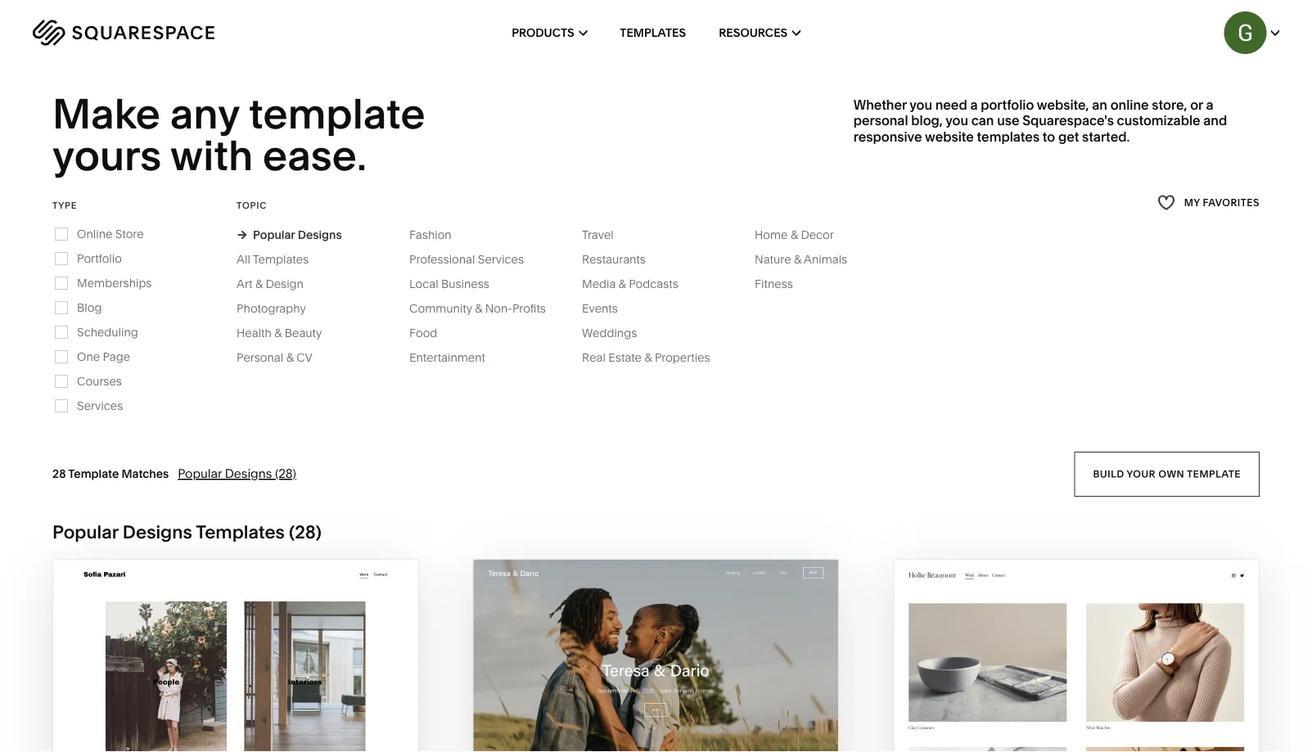 Task type: describe. For each thing, give the bounding box(es) containing it.
1 vertical spatial templates
[[253, 252, 309, 266]]

community & non-profits
[[409, 301, 546, 315]]

local business
[[409, 277, 489, 291]]

28 template matches
[[52, 467, 169, 481]]

online
[[1110, 97, 1149, 113]]

community
[[409, 301, 472, 315]]

popular designs
[[253, 228, 342, 242]]

popular designs link
[[237, 228, 342, 242]]

restaurants link
[[582, 252, 662, 266]]

fashion
[[409, 228, 452, 242]]

build your own template
[[1093, 468, 1241, 480]]

and
[[1203, 113, 1227, 129]]

non-
[[485, 301, 512, 315]]

an
[[1092, 97, 1107, 113]]

designs for popular designs
[[298, 228, 342, 242]]

photography link
[[237, 301, 322, 315]]

& for animals
[[794, 252, 801, 266]]

can
[[971, 113, 994, 129]]

courses
[[77, 374, 122, 388]]

personal & cv
[[237, 351, 312, 364]]

templates
[[977, 128, 1040, 144]]

customizable
[[1117, 113, 1200, 129]]

website,
[[1037, 97, 1089, 113]]

dario image
[[474, 560, 838, 752]]

podcasts
[[629, 277, 678, 291]]

popular for popular designs
[[253, 228, 295, 242]]

media
[[582, 277, 616, 291]]

)
[[316, 521, 322, 543]]

dario element
[[474, 560, 838, 752]]

whether
[[854, 97, 907, 113]]

travel link
[[582, 228, 630, 242]]

one page
[[77, 350, 130, 364]]

nature
[[755, 252, 791, 266]]

page
[[103, 350, 130, 364]]

popular designs templates ( 28 )
[[52, 521, 322, 543]]

profits
[[512, 301, 546, 315]]

yours
[[52, 130, 161, 180]]

need
[[935, 97, 967, 113]]

real estate & properties link
[[582, 351, 727, 364]]

art & design link
[[237, 277, 320, 291]]

make any template yours with ease.
[[52, 88, 434, 180]]

with
[[170, 130, 253, 180]]

personal & cv link
[[237, 351, 329, 364]]

online
[[77, 227, 112, 241]]

beauty
[[285, 326, 322, 340]]

squarespace's
[[1022, 113, 1114, 129]]

& for design
[[255, 277, 263, 291]]

resources button
[[719, 0, 800, 65]]

beaumont image
[[894, 560, 1259, 752]]

template inside the make any template yours with ease.
[[249, 88, 425, 139]]

template inside button
[[1187, 468, 1241, 480]]

squarespace logo image
[[33, 20, 214, 46]]

art
[[237, 277, 252, 291]]

0 horizontal spatial you
[[909, 97, 932, 113]]

0 vertical spatial services
[[478, 252, 524, 266]]

media & podcasts link
[[582, 277, 695, 291]]

professional services
[[409, 252, 524, 266]]

my favorites link
[[1157, 191, 1260, 213]]

home
[[755, 228, 788, 242]]

personal
[[854, 113, 908, 129]]

home & decor link
[[755, 228, 850, 242]]

0 vertical spatial 28
[[52, 467, 66, 481]]

fitness
[[755, 277, 793, 291]]

professional services link
[[409, 252, 540, 266]]

online store
[[77, 227, 144, 241]]

decor
[[801, 228, 834, 242]]

weddings
[[582, 326, 637, 340]]

scheduling
[[77, 325, 138, 339]]

1 vertical spatial 28
[[295, 521, 316, 543]]

entertainment link
[[409, 351, 502, 364]]

build your own template button
[[1074, 452, 1260, 497]]

animals
[[804, 252, 847, 266]]

1 horizontal spatial you
[[945, 113, 968, 129]]

1 a from the left
[[970, 97, 978, 113]]

popular designs (28) link
[[178, 466, 296, 481]]

0 horizontal spatial services
[[77, 399, 123, 413]]

fitness link
[[755, 277, 809, 291]]



Task type: locate. For each thing, give the bounding box(es) containing it.
personal
[[237, 351, 283, 364]]

templates
[[620, 26, 686, 40], [253, 252, 309, 266], [196, 521, 285, 543]]

to
[[1043, 128, 1055, 144]]

template
[[249, 88, 425, 139], [1187, 468, 1241, 480]]

& right estate
[[644, 351, 652, 364]]

all templates
[[237, 252, 309, 266]]

real estate & properties
[[582, 351, 710, 364]]

designs up "all templates" link
[[298, 228, 342, 242]]

0 vertical spatial popular
[[253, 228, 295, 242]]

any
[[170, 88, 239, 139]]

products button
[[512, 0, 587, 65]]

popular for popular designs (28)
[[178, 466, 222, 481]]

real
[[582, 351, 606, 364]]

templates link
[[620, 0, 686, 65]]

1 horizontal spatial designs
[[225, 466, 272, 481]]

1 vertical spatial template
[[1187, 468, 1241, 480]]

pazari image
[[53, 560, 418, 752]]

1 horizontal spatial a
[[1206, 97, 1214, 113]]

started.
[[1082, 128, 1130, 144]]

0 vertical spatial template
[[249, 88, 425, 139]]

all
[[237, 252, 250, 266]]

store
[[115, 227, 144, 241]]

responsive
[[854, 128, 922, 144]]

0 horizontal spatial designs
[[123, 521, 192, 543]]

my
[[1184, 196, 1200, 208]]

a right need
[[970, 97, 978, 113]]

resources
[[719, 26, 788, 40]]

portfolio
[[981, 97, 1034, 113]]

& for non-
[[475, 301, 482, 315]]

0 horizontal spatial 28
[[52, 467, 66, 481]]

blog,
[[911, 113, 943, 129]]

business
[[441, 277, 489, 291]]

0 horizontal spatial popular
[[52, 521, 118, 543]]

professional
[[409, 252, 475, 266]]

ease.
[[263, 130, 367, 180]]

1 vertical spatial designs
[[225, 466, 272, 481]]

& right media
[[619, 277, 626, 291]]

2 horizontal spatial designs
[[298, 228, 342, 242]]

popular for popular designs templates ( 28 )
[[52, 521, 118, 543]]

website
[[925, 128, 974, 144]]

2 horizontal spatial popular
[[253, 228, 295, 242]]

& right health
[[274, 326, 282, 340]]

popular down template
[[52, 521, 118, 543]]

fashion link
[[409, 228, 468, 242]]

0 vertical spatial designs
[[298, 228, 342, 242]]

(28)
[[275, 466, 296, 481]]

health & beauty link
[[237, 326, 338, 340]]

you left need
[[909, 97, 932, 113]]

designs down matches at the left bottom
[[123, 521, 192, 543]]

products
[[512, 26, 574, 40]]

0 horizontal spatial a
[[970, 97, 978, 113]]

1 vertical spatial services
[[77, 399, 123, 413]]

& for podcasts
[[619, 277, 626, 291]]

health & beauty
[[237, 326, 322, 340]]

media & podcasts
[[582, 277, 678, 291]]

2 a from the left
[[1206, 97, 1214, 113]]

use
[[997, 113, 1019, 129]]

beaumont element
[[894, 560, 1259, 752]]

health
[[237, 326, 272, 340]]

services down courses
[[77, 399, 123, 413]]

template
[[68, 467, 119, 481]]

photography
[[237, 301, 306, 315]]

pazari element
[[53, 560, 418, 752]]

all templates link
[[237, 252, 325, 266]]

you left can
[[945, 113, 968, 129]]

popular right matches at the left bottom
[[178, 466, 222, 481]]

or
[[1190, 97, 1203, 113]]

food link
[[409, 326, 454, 340]]

your
[[1127, 468, 1156, 480]]

a right or
[[1206, 97, 1214, 113]]

matches
[[122, 467, 169, 481]]

services up business
[[478, 252, 524, 266]]

entertainment
[[409, 351, 485, 364]]

a
[[970, 97, 978, 113], [1206, 97, 1214, 113]]

food
[[409, 326, 437, 340]]

estate
[[608, 351, 642, 364]]

28 down the (28) at left bottom
[[295, 521, 316, 543]]

whether you need a portfolio website, an online store, or a personal blog, you can use squarespace's customizable and responsive website templates to get started.
[[854, 97, 1227, 144]]

&
[[791, 228, 798, 242], [794, 252, 801, 266], [255, 277, 263, 291], [619, 277, 626, 291], [475, 301, 482, 315], [274, 326, 282, 340], [286, 351, 294, 364], [644, 351, 652, 364]]

& right home
[[791, 228, 798, 242]]

local
[[409, 277, 438, 291]]

art & design
[[237, 277, 304, 291]]

(
[[289, 521, 295, 543]]

popular
[[253, 228, 295, 242], [178, 466, 222, 481], [52, 521, 118, 543]]

topic
[[237, 200, 267, 211]]

design
[[266, 277, 304, 291]]

& right the nature
[[794, 252, 801, 266]]

weddings link
[[582, 326, 653, 340]]

28 left template
[[52, 467, 66, 481]]

memberships
[[77, 276, 152, 290]]

2 vertical spatial templates
[[196, 521, 285, 543]]

make
[[52, 88, 160, 139]]

type
[[52, 200, 77, 211]]

1 horizontal spatial services
[[478, 252, 524, 266]]

get
[[1058, 128, 1079, 144]]

travel
[[582, 228, 614, 242]]

home & decor
[[755, 228, 834, 242]]

store,
[[1152, 97, 1187, 113]]

squarespace logo link
[[33, 20, 282, 46]]

properties
[[655, 351, 710, 364]]

2 vertical spatial popular
[[52, 521, 118, 543]]

1 vertical spatial popular
[[178, 466, 222, 481]]

1 horizontal spatial 28
[[295, 521, 316, 543]]

0 horizontal spatial template
[[249, 88, 425, 139]]

popular designs (28)
[[178, 466, 296, 481]]

designs left the (28) at left bottom
[[225, 466, 272, 481]]

2 vertical spatial designs
[[123, 521, 192, 543]]

& left 'non-'
[[475, 301, 482, 315]]

designs
[[298, 228, 342, 242], [225, 466, 272, 481], [123, 521, 192, 543]]

local business link
[[409, 277, 506, 291]]

& for decor
[[791, 228, 798, 242]]

1 horizontal spatial popular
[[178, 466, 222, 481]]

1 horizontal spatial template
[[1187, 468, 1241, 480]]

& right art
[[255, 277, 263, 291]]

nature & animals link
[[755, 252, 864, 266]]

& for cv
[[286, 351, 294, 364]]

my favorites
[[1184, 196, 1260, 208]]

0 vertical spatial templates
[[620, 26, 686, 40]]

designs for popular designs templates ( 28 )
[[123, 521, 192, 543]]

popular up all templates
[[253, 228, 295, 242]]

restaurants
[[582, 252, 646, 266]]

& for beauty
[[274, 326, 282, 340]]

favorites
[[1203, 196, 1260, 208]]

events link
[[582, 301, 634, 315]]

& left cv
[[286, 351, 294, 364]]

cv
[[296, 351, 312, 364]]

designs for popular designs (28)
[[225, 466, 272, 481]]

build
[[1093, 468, 1124, 480]]



Task type: vqa. For each thing, say whether or not it's contained in the screenshot.
left popular
yes



